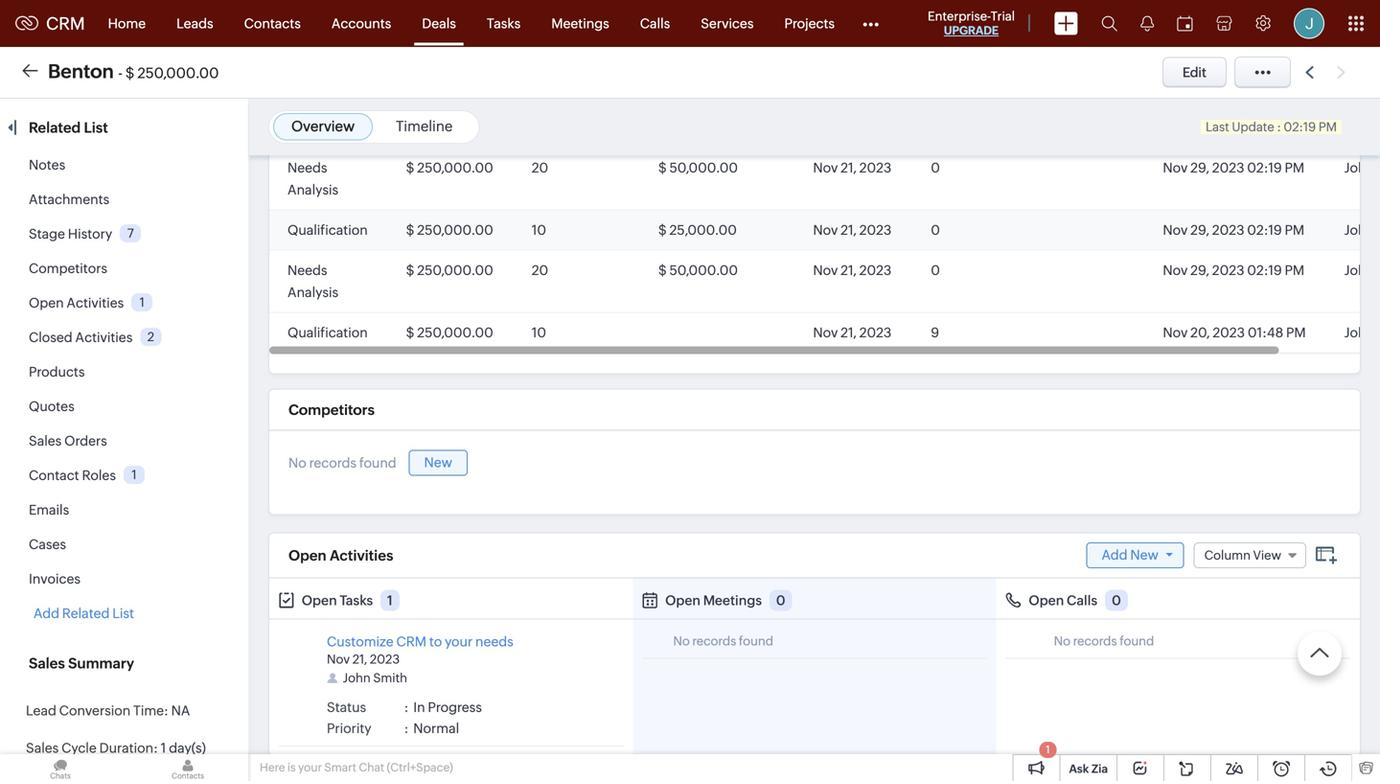 Task type: describe. For each thing, give the bounding box(es) containing it.
$ inside benton - $ 250,000.00
[[125, 65, 135, 81]]

0 horizontal spatial no
[[289, 455, 306, 471]]

na
[[171, 703, 190, 718]]

records for open meetings
[[692, 634, 736, 649]]

$ 25,000.00
[[658, 222, 737, 238]]

2 s from the top
[[1377, 222, 1380, 238]]

cycle
[[61, 740, 97, 756]]

contact roles
[[29, 468, 116, 483]]

accounts
[[331, 16, 391, 31]]

time:
[[133, 703, 169, 718]]

contacts
[[244, 16, 301, 31]]

profile element
[[1283, 0, 1336, 46]]

in
[[413, 700, 425, 715]]

upgrade
[[944, 24, 999, 37]]

found for open calls
[[1120, 634, 1154, 649]]

products
[[29, 364, 85, 380]]

20,
[[1191, 325, 1210, 340]]

timeline link
[[396, 118, 453, 135]]

01:48
[[1248, 325, 1284, 340]]

accounts link
[[316, 0, 407, 46]]

here
[[260, 761, 285, 774]]

overview link
[[291, 118, 355, 135]]

sales for sales orders
[[29, 433, 62, 449]]

services link
[[686, 0, 769, 46]]

create menu element
[[1043, 0, 1090, 46]]

1 20 from the top
[[532, 160, 548, 175]]

timeline
[[396, 118, 453, 135]]

cases link
[[29, 537, 66, 552]]

3 john s from the top
[[1344, 262, 1380, 278]]

open tasks
[[302, 593, 373, 608]]

0 horizontal spatial no records found
[[289, 455, 397, 471]]

2 needs from the top
[[288, 262, 327, 278]]

customize crm to your needs link
[[327, 634, 514, 650]]

add related list
[[34, 606, 134, 621]]

7
[[127, 226, 134, 240]]

1 29, from the top
[[1191, 160, 1210, 175]]

smith
[[373, 671, 407, 685]]

1 nov 29, 2023 02:19 pm from the top
[[1163, 160, 1305, 175]]

2 john s from the top
[[1344, 222, 1380, 238]]

2 20 from the top
[[532, 262, 548, 278]]

search element
[[1090, 0, 1129, 47]]

0 vertical spatial meetings
[[551, 16, 609, 31]]

attachments
[[29, 192, 109, 207]]

4 john s from the top
[[1344, 325, 1380, 340]]

last
[[1206, 120, 1230, 134]]

stage history link
[[29, 226, 112, 242]]

edit
[[1183, 65, 1207, 80]]

1 vertical spatial new
[[1130, 547, 1159, 563]]

2 nov 29, 2023 02:19 pm from the top
[[1163, 222, 1305, 238]]

1 analysis from the top
[[288, 182, 339, 197]]

closed
[[29, 330, 73, 345]]

zia
[[1092, 763, 1108, 775]]

enterprise-
[[928, 9, 991, 23]]

trial
[[991, 9, 1015, 23]]

status
[[327, 700, 366, 715]]

9
[[931, 325, 939, 340]]

notes link
[[29, 157, 65, 173]]

sales cycle duration: 1 day(s)
[[26, 740, 206, 756]]

records for open calls
[[1073, 634, 1117, 649]]

no records found for open meetings
[[673, 634, 774, 649]]

column
[[1205, 548, 1251, 563]]

services
[[701, 16, 754, 31]]

emails link
[[29, 502, 69, 518]]

john smith
[[343, 671, 407, 685]]

new inside new "link"
[[424, 455, 452, 470]]

tasks inside tasks link
[[487, 16, 521, 31]]

1 vertical spatial calls
[[1067, 593, 1098, 608]]

-
[[118, 65, 123, 81]]

activities for 2
[[75, 330, 133, 345]]

customize
[[327, 634, 394, 650]]

search image
[[1101, 15, 1118, 32]]

invoices link
[[29, 571, 81, 587]]

normal
[[413, 721, 459, 736]]

3 s from the top
[[1377, 262, 1380, 278]]

lead
[[26, 703, 56, 718]]

enterprise-trial upgrade
[[928, 9, 1015, 37]]

sales orders link
[[29, 433, 107, 449]]

is
[[287, 761, 296, 774]]

previous record image
[[1306, 66, 1314, 79]]

qualification for 9
[[288, 325, 368, 340]]

contact roles link
[[29, 468, 116, 483]]

1 50,000.00 from the top
[[669, 160, 738, 175]]

deals
[[422, 16, 456, 31]]

2
[[147, 330, 154, 344]]

no records found for open calls
[[1054, 634, 1154, 649]]

duration:
[[99, 740, 158, 756]]

ask
[[1069, 763, 1089, 775]]

closed activities link
[[29, 330, 133, 345]]

roles
[[82, 468, 116, 483]]

signals element
[[1129, 0, 1166, 47]]

benton - $ 250,000.00
[[48, 60, 219, 82]]

customize crm to your needs nov 21, 2023
[[327, 634, 514, 667]]

2 50,000.00 from the top
[[669, 262, 738, 278]]

0 horizontal spatial records
[[309, 455, 357, 471]]

calls link
[[625, 0, 686, 46]]

leads link
[[161, 0, 229, 46]]

2 needs analysis from the top
[[288, 262, 339, 300]]

related list
[[29, 119, 111, 136]]

open calls
[[1029, 593, 1098, 608]]

1 nov 21, 2023 from the top
[[813, 160, 892, 175]]

Column View field
[[1194, 543, 1306, 569]]

competitors link
[[29, 261, 107, 276]]

cases
[[29, 537, 66, 552]]

projects link
[[769, 0, 850, 46]]

10 for 9
[[532, 325, 546, 340]]

ask zia
[[1069, 763, 1108, 775]]

update
[[1232, 120, 1275, 134]]

2 29, from the top
[[1191, 222, 1210, 238]]

0 horizontal spatial tasks
[[340, 593, 373, 608]]

3 $ 250,000.00 from the top
[[406, 262, 493, 278]]

3 29, from the top
[[1191, 262, 1210, 278]]

1 horizontal spatial competitors
[[289, 402, 375, 419]]

notes
[[29, 157, 65, 173]]

qualification for 0
[[288, 222, 368, 238]]

emails
[[29, 502, 69, 518]]

next record image
[[1337, 66, 1350, 79]]

orders
[[64, 433, 107, 449]]

1 vertical spatial related
[[62, 606, 110, 621]]

column view
[[1205, 548, 1282, 563]]

summary
[[68, 655, 134, 672]]



Task type: locate. For each thing, give the bounding box(es) containing it.
50,000.00 down 25,000.00
[[669, 262, 738, 278]]

$ 250,000.00
[[406, 160, 493, 175], [406, 222, 493, 238], [406, 262, 493, 278], [406, 325, 493, 340]]

no
[[289, 455, 306, 471], [673, 634, 690, 649], [1054, 634, 1071, 649]]

products link
[[29, 364, 85, 380]]

0 vertical spatial add
[[1102, 547, 1128, 563]]

s
[[1377, 160, 1380, 175], [1377, 222, 1380, 238], [1377, 262, 1380, 278], [1377, 325, 1380, 340]]

nov 29, 2023 02:19 pm
[[1163, 160, 1305, 175], [1163, 222, 1305, 238], [1163, 262, 1305, 278]]

add
[[1102, 547, 1128, 563], [34, 606, 59, 621]]

0 vertical spatial related
[[29, 119, 81, 136]]

2023 inside customize crm to your needs nov 21, 2023
[[370, 652, 400, 667]]

your right is
[[298, 761, 322, 774]]

stage
[[29, 226, 65, 242]]

2 $ 50,000.00 from the top
[[658, 262, 738, 278]]

attachments link
[[29, 192, 109, 207]]

1 horizontal spatial found
[[739, 634, 774, 649]]

add new
[[1102, 547, 1159, 563]]

sales orders
[[29, 433, 107, 449]]

home link
[[93, 0, 161, 46]]

1 needs analysis from the top
[[288, 160, 339, 197]]

4 s from the top
[[1377, 325, 1380, 340]]

: in progress
[[404, 700, 482, 715]]

: left the in
[[404, 700, 409, 715]]

0 horizontal spatial add
[[34, 606, 59, 621]]

crm left to
[[396, 634, 427, 650]]

0 vertical spatial activities
[[67, 295, 124, 311]]

0 horizontal spatial competitors
[[29, 261, 107, 276]]

1 vertical spatial competitors
[[289, 402, 375, 419]]

50,000.00
[[669, 160, 738, 175], [669, 262, 738, 278]]

contacts image
[[127, 754, 248, 781]]

2 horizontal spatial no records found
[[1054, 634, 1154, 649]]

no for open meetings
[[673, 634, 690, 649]]

3 nov 21, 2023 from the top
[[813, 262, 892, 278]]

1 horizontal spatial calls
[[1067, 593, 1098, 608]]

21,
[[841, 160, 857, 175], [841, 222, 857, 238], [841, 262, 857, 278], [841, 325, 857, 340], [352, 652, 367, 667]]

deals link
[[407, 0, 472, 46]]

quotes
[[29, 399, 74, 414]]

no for open calls
[[1054, 634, 1071, 649]]

0 vertical spatial 10
[[532, 222, 546, 238]]

view
[[1253, 548, 1282, 563]]

0 vertical spatial :
[[1277, 120, 1281, 134]]

progress
[[428, 700, 482, 715]]

1 vertical spatial nov 29, 2023 02:19 pm
[[1163, 222, 1305, 238]]

1 horizontal spatial no records found
[[673, 634, 774, 649]]

create menu image
[[1054, 12, 1078, 35]]

tasks right deals link
[[487, 16, 521, 31]]

here is your smart chat (ctrl+space)
[[260, 761, 453, 774]]

2 vertical spatial 29,
[[1191, 262, 1210, 278]]

contact
[[29, 468, 79, 483]]

tasks
[[487, 16, 521, 31], [340, 593, 373, 608]]

1 $ 250,000.00 from the top
[[406, 160, 493, 175]]

0 vertical spatial sales
[[29, 433, 62, 449]]

1 horizontal spatial records
[[692, 634, 736, 649]]

0 vertical spatial needs
[[288, 160, 327, 175]]

1 qualification from the top
[[288, 222, 368, 238]]

related down invoices link
[[62, 606, 110, 621]]

1 vertical spatial 10
[[532, 325, 546, 340]]

250,000.00
[[137, 65, 219, 81], [417, 160, 493, 175], [417, 222, 493, 238], [417, 262, 493, 278], [417, 325, 493, 340]]

0 horizontal spatial list
[[84, 119, 108, 136]]

: for : normal
[[404, 721, 409, 736]]

smart
[[324, 761, 357, 774]]

chat
[[359, 761, 384, 774]]

chats image
[[0, 754, 121, 781]]

2 10 from the top
[[532, 325, 546, 340]]

2 vertical spatial nov 29, 2023 02:19 pm
[[1163, 262, 1305, 278]]

to
[[429, 634, 442, 650]]

0 vertical spatial calls
[[640, 16, 670, 31]]

sales
[[29, 433, 62, 449], [29, 655, 65, 672], [26, 740, 59, 756]]

2 horizontal spatial found
[[1120, 634, 1154, 649]]

0 vertical spatial 29,
[[1191, 160, 1210, 175]]

: left normal
[[404, 721, 409, 736]]

related
[[29, 119, 81, 136], [62, 606, 110, 621]]

stage history
[[29, 226, 112, 242]]

found down open meetings at bottom
[[739, 634, 774, 649]]

0 vertical spatial qualification
[[288, 222, 368, 238]]

10
[[532, 222, 546, 238], [532, 325, 546, 340]]

: right update
[[1277, 120, 1281, 134]]

$
[[125, 65, 135, 81], [406, 160, 415, 175], [658, 160, 667, 175], [406, 222, 415, 238], [658, 222, 667, 238], [406, 262, 415, 278], [658, 262, 667, 278], [406, 325, 415, 340]]

calls inside calls link
[[640, 16, 670, 31]]

lead conversion time: na
[[26, 703, 190, 718]]

2 vertical spatial :
[[404, 721, 409, 736]]

add for add new
[[1102, 547, 1128, 563]]

open activities up open tasks
[[289, 547, 393, 564]]

profile image
[[1294, 8, 1325, 39]]

1 needs from the top
[[288, 160, 327, 175]]

leads
[[176, 16, 213, 31]]

2 vertical spatial sales
[[26, 740, 59, 756]]

0 vertical spatial list
[[84, 119, 108, 136]]

1 horizontal spatial crm
[[396, 634, 427, 650]]

benton
[[48, 60, 114, 82]]

2 nov 21, 2023 from the top
[[813, 222, 892, 238]]

$ 50,000.00
[[658, 160, 738, 175], [658, 262, 738, 278]]

found for open meetings
[[739, 634, 774, 649]]

1 horizontal spatial open activities
[[289, 547, 393, 564]]

open activities
[[29, 295, 124, 311], [289, 547, 393, 564]]

meetings link
[[536, 0, 625, 46]]

analysis
[[288, 182, 339, 197], [288, 285, 339, 300]]

0 horizontal spatial your
[[298, 761, 322, 774]]

projects
[[785, 16, 835, 31]]

: for : in progress
[[404, 700, 409, 715]]

1 horizontal spatial your
[[445, 634, 473, 650]]

needs
[[288, 160, 327, 175], [288, 262, 327, 278]]

250,000.00 inside benton - $ 250,000.00
[[137, 65, 219, 81]]

1 vertical spatial 50,000.00
[[669, 262, 738, 278]]

4 $ 250,000.00 from the top
[[406, 325, 493, 340]]

1 vertical spatial 29,
[[1191, 222, 1210, 238]]

2 analysis from the top
[[288, 285, 339, 300]]

crm link
[[15, 14, 85, 33]]

1 vertical spatial :
[[404, 700, 409, 715]]

50,000.00 up 25,000.00
[[669, 160, 738, 175]]

0 horizontal spatial meetings
[[551, 16, 609, 31]]

1 vertical spatial analysis
[[288, 285, 339, 300]]

nov
[[813, 160, 838, 175], [1163, 160, 1188, 175], [813, 222, 838, 238], [1163, 222, 1188, 238], [813, 262, 838, 278], [1163, 262, 1188, 278], [813, 325, 838, 340], [1163, 325, 1188, 340], [327, 652, 350, 667]]

1 horizontal spatial no
[[673, 634, 690, 649]]

1 10 from the top
[[532, 222, 546, 238]]

activities up open tasks
[[330, 547, 393, 564]]

2 vertical spatial activities
[[330, 547, 393, 564]]

3 nov 29, 2023 02:19 pm from the top
[[1163, 262, 1305, 278]]

sales down quotes link in the bottom of the page
[[29, 433, 62, 449]]

2023
[[859, 160, 892, 175], [1212, 160, 1245, 175], [859, 222, 892, 238], [1212, 222, 1245, 238], [859, 262, 892, 278], [1212, 262, 1245, 278], [859, 325, 892, 340], [1213, 325, 1245, 340], [370, 652, 400, 667]]

open meetings
[[665, 593, 762, 608]]

competitors
[[29, 261, 107, 276], [289, 402, 375, 419]]

0 horizontal spatial crm
[[46, 14, 85, 33]]

0 vertical spatial 50,000.00
[[669, 160, 738, 175]]

found down the add new
[[1120, 634, 1154, 649]]

0 vertical spatial new
[[424, 455, 452, 470]]

no records found left new "link"
[[289, 455, 397, 471]]

quotes link
[[29, 399, 74, 414]]

1 vertical spatial add
[[34, 606, 59, 621]]

closed activities
[[29, 330, 133, 345]]

contacts link
[[229, 0, 316, 46]]

1 john s from the top
[[1344, 160, 1380, 175]]

tasks link
[[472, 0, 536, 46]]

crm
[[46, 14, 85, 33], [396, 634, 427, 650]]

1 vertical spatial tasks
[[340, 593, 373, 608]]

1 vertical spatial list
[[112, 606, 134, 621]]

2 horizontal spatial no
[[1054, 634, 1071, 649]]

last update : 02:19 pm
[[1206, 120, 1337, 134]]

sales for sales summary
[[29, 655, 65, 672]]

nov inside customize crm to your needs nov 21, 2023
[[327, 652, 350, 667]]

21, inside customize crm to your needs nov 21, 2023
[[352, 652, 367, 667]]

crm up benton
[[46, 14, 85, 33]]

home
[[108, 16, 146, 31]]

nov 20, 2023 01:48 pm
[[1163, 325, 1306, 340]]

1 $ 50,000.00 from the top
[[658, 160, 738, 175]]

history
[[68, 226, 112, 242]]

2 $ 250,000.00 from the top
[[406, 222, 493, 238]]

0 vertical spatial needs analysis
[[288, 160, 339, 197]]

1 vertical spatial meetings
[[703, 593, 762, 608]]

1 horizontal spatial tasks
[[487, 16, 521, 31]]

1 horizontal spatial add
[[1102, 547, 1128, 563]]

1 vertical spatial open activities
[[289, 547, 393, 564]]

john s
[[1344, 160, 1380, 175], [1344, 222, 1380, 238], [1344, 262, 1380, 278], [1344, 325, 1380, 340]]

Other Modules field
[[850, 8, 891, 39]]

sales up lead
[[29, 655, 65, 672]]

0 horizontal spatial new
[[424, 455, 452, 470]]

1 vertical spatial needs analysis
[[288, 262, 339, 300]]

1 horizontal spatial new
[[1130, 547, 1159, 563]]

overview
[[291, 118, 355, 135]]

new link
[[409, 450, 468, 476]]

open activities up the 'closed activities'
[[29, 295, 124, 311]]

0 vertical spatial $ 50,000.00
[[658, 160, 738, 175]]

calls
[[640, 16, 670, 31], [1067, 593, 1098, 608]]

day(s)
[[169, 740, 206, 756]]

sales summary
[[29, 655, 134, 672]]

0 horizontal spatial open activities
[[29, 295, 124, 311]]

1 vertical spatial your
[[298, 761, 322, 774]]

10 for 0
[[532, 222, 546, 238]]

found left new "link"
[[359, 455, 397, 471]]

activities down open activities link
[[75, 330, 133, 345]]

0 vertical spatial tasks
[[487, 16, 521, 31]]

tasks up the customize
[[340, 593, 373, 608]]

(ctrl+space)
[[387, 761, 453, 774]]

activities for 1
[[67, 295, 124, 311]]

needs
[[475, 634, 514, 650]]

0 vertical spatial 20
[[532, 160, 548, 175]]

1 horizontal spatial meetings
[[703, 593, 762, 608]]

0 horizontal spatial calls
[[640, 16, 670, 31]]

2 horizontal spatial records
[[1073, 634, 1117, 649]]

sales left cycle
[[26, 740, 59, 756]]

0 vertical spatial open activities
[[29, 295, 124, 311]]

crm inside customize crm to your needs nov 21, 2023
[[396, 634, 427, 650]]

$ 50,000.00 down the $ 25,000.00
[[658, 262, 738, 278]]

add for add related list
[[34, 606, 59, 621]]

0 vertical spatial your
[[445, 634, 473, 650]]

list down benton
[[84, 119, 108, 136]]

20
[[532, 160, 548, 175], [532, 262, 548, 278]]

no records found down open calls
[[1054, 634, 1154, 649]]

0 horizontal spatial found
[[359, 455, 397, 471]]

0 vertical spatial nov 29, 2023 02:19 pm
[[1163, 160, 1305, 175]]

activities up the 'closed activities'
[[67, 295, 124, 311]]

1 vertical spatial 20
[[532, 262, 548, 278]]

new
[[424, 455, 452, 470], [1130, 547, 1159, 563]]

1 vertical spatial sales
[[29, 655, 65, 672]]

qualification
[[288, 222, 368, 238], [288, 325, 368, 340]]

0 vertical spatial analysis
[[288, 182, 339, 197]]

1 horizontal spatial list
[[112, 606, 134, 621]]

4 nov 21, 2023 from the top
[[813, 325, 892, 340]]

1 vertical spatial $ 50,000.00
[[658, 262, 738, 278]]

1 vertical spatial needs
[[288, 262, 327, 278]]

your inside customize crm to your needs nov 21, 2023
[[445, 634, 473, 650]]

1 vertical spatial qualification
[[288, 325, 368, 340]]

$ 50,000.00 up the $ 25,000.00
[[658, 160, 738, 175]]

0 vertical spatial crm
[[46, 14, 85, 33]]

0 vertical spatial competitors
[[29, 261, 107, 276]]

your right to
[[445, 634, 473, 650]]

no records found down open meetings at bottom
[[673, 634, 774, 649]]

1 vertical spatial activities
[[75, 330, 133, 345]]

calendar image
[[1177, 16, 1193, 31]]

2 qualification from the top
[[288, 325, 368, 340]]

25,000.00
[[669, 222, 737, 238]]

1 vertical spatial crm
[[396, 634, 427, 650]]

open
[[29, 295, 64, 311], [289, 547, 327, 564], [302, 593, 337, 608], [665, 593, 701, 608], [1029, 593, 1064, 608]]

1 s from the top
[[1377, 160, 1380, 175]]

related up notes link
[[29, 119, 81, 136]]

: normal
[[404, 721, 459, 736]]

signals image
[[1141, 15, 1154, 32]]

list up summary
[[112, 606, 134, 621]]

29,
[[1191, 160, 1210, 175], [1191, 222, 1210, 238], [1191, 262, 1210, 278]]



Task type: vqa. For each thing, say whether or not it's contained in the screenshot.


